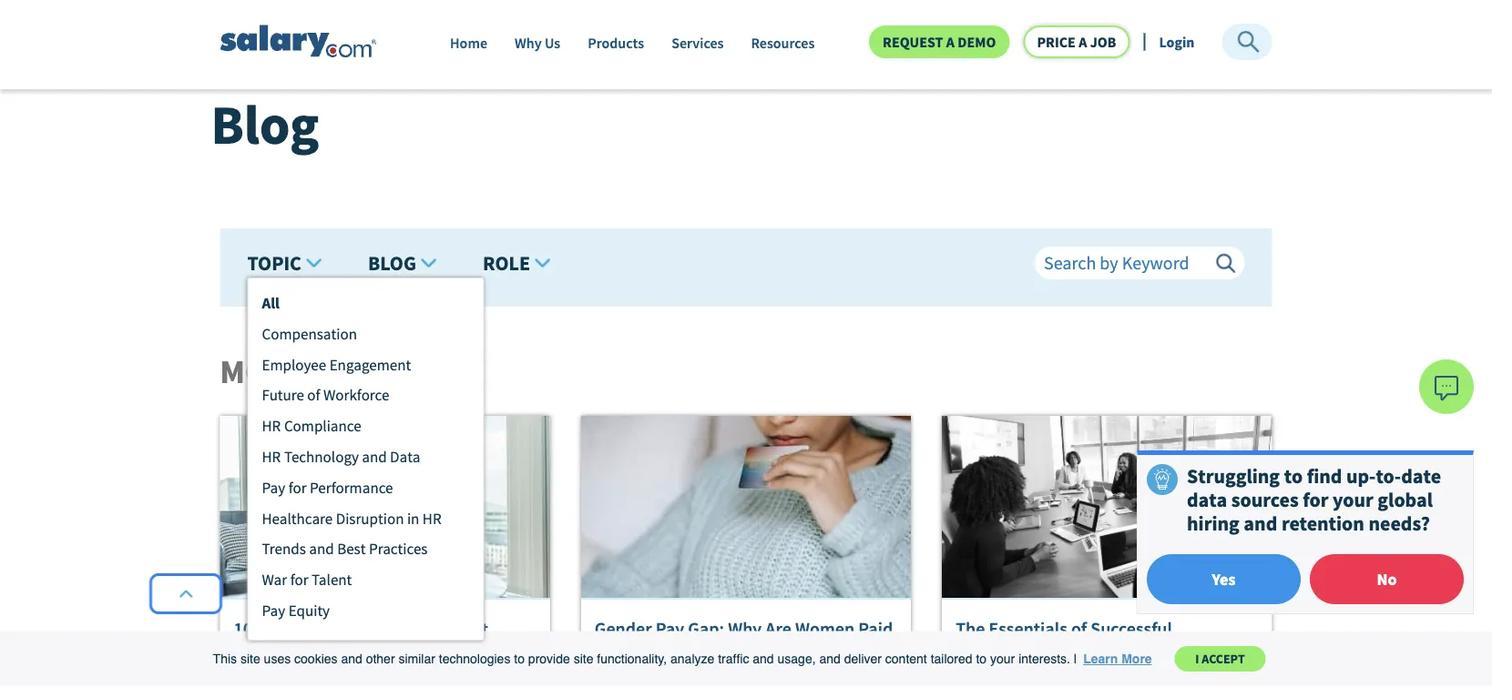 Task type: locate. For each thing, give the bounding box(es) containing it.
site right this
[[240, 652, 260, 667]]

technology
[[284, 447, 359, 467]]

pay for performance
[[262, 478, 393, 497]]

healthcare disruption in hr
[[262, 509, 442, 528]]

10
[[234, 618, 252, 641]]

compensation
[[262, 324, 357, 343], [956, 640, 1070, 663]]

compensation left |
[[956, 640, 1070, 663]]

topic
[[247, 251, 301, 276]]

most recent
[[220, 351, 425, 393]]

pay equity
[[262, 601, 330, 621]]

1 vertical spatial compensation
[[956, 640, 1070, 663]]

and left best at the left bottom of page
[[309, 540, 334, 559]]

in inside 10 ways ai can be used in talent acquisition
[[420, 618, 435, 641]]

1 vertical spatial why
[[728, 618, 762, 641]]

talent
[[312, 571, 352, 590], [439, 618, 488, 641]]

cookies
[[294, 652, 338, 667]]

1 horizontal spatial resources
[[751, 34, 815, 52]]

1 vertical spatial your
[[990, 652, 1015, 667]]

hr for hr technology and data
[[262, 447, 281, 467]]

plan
[[1074, 640, 1109, 663]]

1 horizontal spatial your
[[1333, 488, 1374, 513]]

can
[[320, 618, 350, 641]]

0 vertical spatial blog
[[211, 90, 319, 159]]

0 horizontal spatial home link
[[220, 13, 258, 31]]

role
[[483, 251, 530, 276]]

accept
[[1202, 652, 1245, 668]]

1 site from the left
[[240, 652, 260, 667]]

for right 'sources'
[[1303, 488, 1329, 513]]

hr down future
[[262, 417, 281, 436]]

cookieconsent dialog
[[0, 632, 1492, 688]]

your down essentials
[[990, 652, 1015, 667]]

0 horizontal spatial a
[[946, 33, 955, 51]]

0 horizontal spatial your
[[990, 652, 1015, 667]]

1 vertical spatial talent
[[439, 618, 488, 641]]

request a demo
[[883, 33, 996, 51]]

0 vertical spatial home link
[[220, 13, 258, 31]]

analyze
[[670, 652, 714, 667]]

blog
[[211, 90, 319, 159], [368, 251, 416, 276]]

talent inside 10 ways ai can be used in talent acquisition
[[439, 618, 488, 641]]

to left find
[[1284, 464, 1303, 489]]

practices
[[369, 540, 428, 559]]

for right "war"
[[290, 571, 308, 590]]

1 vertical spatial resources
[[751, 34, 815, 52]]

i accept button
[[1175, 647, 1266, 672]]

in
[[407, 509, 419, 528], [420, 618, 435, 641]]

None search field
[[1035, 247, 1245, 277]]

yes
[[1212, 570, 1236, 590]]

1 a from the left
[[946, 33, 955, 51]]

for for performance
[[288, 478, 307, 497]]

of right future
[[307, 386, 320, 405]]

pay inside gender pay gap: why are women paid less?
[[656, 618, 684, 641]]

0 vertical spatial talent
[[312, 571, 352, 590]]

pay up "this site uses cookies and other similar technologies to provide site functionality, analyze traffic and usage, and deliver content tailored to your interests. | learn more"
[[656, 618, 684, 641]]

ai
[[301, 618, 316, 641]]

0 vertical spatial home
[[220, 13, 258, 31]]

resources
[[275, 13, 337, 31], [751, 34, 815, 52]]

in right used
[[420, 618, 435, 641]]

talent up the technologies
[[439, 618, 488, 641]]

1 vertical spatial in
[[420, 618, 435, 641]]

find
[[1307, 464, 1342, 489]]

pay up healthcare
[[262, 478, 285, 497]]

hr technology and data
[[262, 447, 420, 467]]

trends and best practices
[[262, 540, 428, 559]]

why up "traffic"
[[728, 618, 762, 641]]

learn more button
[[1081, 646, 1155, 673]]

services
[[672, 34, 724, 52]]

and
[[362, 447, 387, 467], [1244, 512, 1277, 537], [309, 540, 334, 559], [341, 652, 362, 667], [753, 652, 774, 667], [819, 652, 841, 667]]

price a job link
[[1023, 26, 1130, 58]]

a left "job"
[[1079, 33, 1087, 51]]

your
[[1333, 488, 1374, 513], [990, 652, 1015, 667]]

1 horizontal spatial to
[[976, 652, 987, 667]]

0 vertical spatial your
[[1333, 488, 1374, 513]]

site left the less?
[[574, 652, 593, 667]]

performance
[[310, 478, 393, 497]]

compensation up employee
[[262, 324, 357, 343]]

recent
[[310, 351, 425, 393]]

this
[[213, 652, 237, 667]]

0 horizontal spatial in
[[407, 509, 419, 528]]

and right hiring
[[1244, 512, 1277, 537]]

request a demo link
[[869, 26, 1010, 58]]

other
[[366, 652, 395, 667]]

traffic
[[718, 652, 749, 667]]

a left the demo
[[946, 33, 955, 51]]

for up healthcare
[[288, 478, 307, 497]]

1 vertical spatial home
[[450, 34, 487, 52]]

this site uses cookies and other similar technologies to provide site functionality, analyze traffic and usage, and deliver content tailored to your interests. | learn more
[[213, 652, 1152, 667]]

2 a from the left
[[1079, 33, 1087, 51]]

1 horizontal spatial site
[[574, 652, 593, 667]]

site
[[240, 652, 260, 667], [574, 652, 593, 667]]

gender pay gap: why are women paid less?
[[595, 618, 893, 663]]

0 vertical spatial of
[[307, 386, 320, 405]]

your left to-
[[1333, 488, 1374, 513]]

acquisition
[[234, 640, 321, 663]]

up-
[[1346, 464, 1376, 489]]

hr left technology
[[262, 447, 281, 467]]

1 horizontal spatial compensation
[[956, 640, 1070, 663]]

employee engagement
[[262, 355, 411, 374]]

be
[[354, 618, 374, 641]]

a
[[946, 33, 955, 51], [1079, 33, 1087, 51]]

1 horizontal spatial of
[[1071, 618, 1087, 641]]

0 horizontal spatial resources
[[275, 13, 337, 31]]

1 horizontal spatial in
[[420, 618, 435, 641]]

used
[[377, 618, 417, 641]]

|
[[1074, 652, 1077, 667]]

us
[[545, 34, 560, 52]]

healthcare
[[262, 509, 333, 528]]

provide
[[528, 652, 570, 667]]

why
[[515, 34, 542, 52], [728, 618, 762, 641]]

interests.
[[1019, 652, 1070, 667]]

home
[[220, 13, 258, 31], [450, 34, 487, 52]]

date
[[1401, 464, 1441, 489]]

gender pay gap: why are women paid less? image
[[581, 416, 911, 600]]

gender
[[595, 618, 652, 641]]

search image
[[1216, 254, 1236, 274]]

successful
[[1091, 618, 1172, 641]]

and down women
[[819, 652, 841, 667]]

to right the tailored
[[976, 652, 987, 667]]

0 vertical spatial hr
[[262, 417, 281, 436]]

to left provide
[[514, 652, 525, 667]]

1 horizontal spatial a
[[1079, 33, 1087, 51]]

0 horizontal spatial blog
[[211, 90, 319, 159]]

0 horizontal spatial site
[[240, 652, 260, 667]]

1 vertical spatial of
[[1071, 618, 1087, 641]]

essentials
[[989, 618, 1067, 641]]

1 horizontal spatial why
[[728, 618, 762, 641]]

compensation inside the essentials of successful compensation plan management
[[956, 640, 1070, 663]]

1 horizontal spatial talent
[[439, 618, 488, 641]]

all
[[262, 294, 280, 313]]

0 horizontal spatial compensation
[[262, 324, 357, 343]]

pay for pay for performance
[[262, 478, 285, 497]]

1 horizontal spatial blog
[[368, 251, 416, 276]]

0 vertical spatial resources
[[275, 13, 337, 31]]

uses
[[264, 652, 291, 667]]

war
[[262, 571, 287, 590]]

1 vertical spatial hr
[[262, 447, 281, 467]]

why left 'us'
[[515, 34, 542, 52]]

to-
[[1376, 464, 1401, 489]]

login
[[1159, 33, 1195, 51]]

of
[[307, 386, 320, 405], [1071, 618, 1087, 641]]

talent down trends and best practices
[[312, 571, 352, 590]]

1 horizontal spatial home link
[[450, 34, 487, 61]]

1 vertical spatial blog
[[368, 251, 416, 276]]

0 vertical spatial why
[[515, 34, 542, 52]]

2 horizontal spatial to
[[1284, 464, 1303, 489]]

of up |
[[1071, 618, 1087, 641]]

resources link
[[751, 34, 815, 61]]

engagement
[[329, 355, 411, 374]]

retention
[[1282, 512, 1365, 537]]

2 vertical spatial hr
[[423, 509, 442, 528]]

global
[[1378, 488, 1433, 513]]

in up practices
[[407, 509, 419, 528]]

pay down "war"
[[262, 601, 285, 621]]

trends
[[262, 540, 306, 559]]

for
[[288, 478, 307, 497], [1303, 488, 1329, 513], [290, 571, 308, 590]]

hr up practices
[[423, 509, 442, 528]]



Task type: describe. For each thing, give the bounding box(es) containing it.
products link
[[588, 34, 644, 61]]

1 vertical spatial home link
[[450, 34, 487, 61]]

for for talent
[[290, 571, 308, 590]]

the essentials of successful compensation plan management link
[[956, 618, 1259, 663]]

paid
[[858, 618, 893, 641]]

to inside struggling to find up-to-date data sources for your global hiring and retention needs?
[[1284, 464, 1303, 489]]

content
[[885, 652, 927, 667]]

data
[[390, 447, 420, 467]]

demo
[[958, 33, 996, 51]]

future
[[262, 386, 304, 405]]

functionality,
[[597, 652, 667, 667]]

0 horizontal spatial talent
[[312, 571, 352, 590]]

war for talent
[[262, 571, 352, 590]]

yes button
[[1147, 555, 1301, 605]]

future of workforce
[[262, 386, 389, 405]]

salary.com image
[[220, 25, 377, 59]]

workforce
[[323, 386, 389, 405]]

a for price
[[1079, 33, 1087, 51]]

compliance
[[284, 417, 361, 436]]

0 horizontal spatial home
[[220, 13, 258, 31]]

tailored
[[931, 652, 973, 667]]

1 horizontal spatial home
[[450, 34, 487, 52]]

best
[[337, 540, 366, 559]]

Search by Keyword search field
[[1035, 247, 1245, 280]]

products
[[588, 34, 644, 52]]

more
[[1122, 652, 1152, 667]]

the
[[956, 618, 985, 641]]

gap:
[[688, 618, 724, 641]]

gender pay gap: why are women paid less? link
[[595, 618, 897, 663]]

and inside struggling to find up-to-date data sources for your global hiring and retention needs?
[[1244, 512, 1277, 537]]

no
[[1377, 570, 1397, 590]]

price
[[1037, 33, 1076, 51]]

management
[[1113, 640, 1216, 663]]

job
[[1090, 33, 1116, 51]]

request
[[883, 33, 943, 51]]

disruption
[[336, 509, 404, 528]]

i accept
[[1195, 652, 1245, 668]]

the essentials of successful compensation plan management| salary.com image
[[942, 416, 1272, 600]]

your inside struggling to find up-to-date data sources for your global hiring and retention needs?
[[1333, 488, 1374, 513]]

hiring
[[1187, 512, 1240, 537]]

data
[[1187, 488, 1227, 513]]

10 ways ai can be used in talent acquisition
[[234, 618, 488, 663]]

no button
[[1310, 555, 1464, 605]]

0 horizontal spatial to
[[514, 652, 525, 667]]

the essentials of successful compensation plan management
[[956, 618, 1216, 663]]

less?
[[595, 640, 636, 663]]

women
[[795, 618, 855, 641]]

0 horizontal spatial of
[[307, 386, 320, 405]]

learn
[[1083, 652, 1118, 667]]

needs?
[[1369, 512, 1430, 537]]

a for request
[[946, 33, 955, 51]]

search image
[[1236, 29, 1261, 55]]

hr compliance
[[262, 417, 361, 436]]

why us link
[[515, 34, 560, 61]]

i
[[1195, 652, 1199, 668]]

technologies
[[439, 652, 511, 667]]

why us
[[515, 34, 560, 52]]

most
[[220, 351, 303, 393]]

pay for pay equity
[[262, 601, 285, 621]]

your inside 'cookieconsent' dialog
[[990, 652, 1015, 667]]

0 vertical spatial in
[[407, 509, 419, 528]]

0 horizontal spatial why
[[515, 34, 542, 52]]

are
[[766, 618, 792, 641]]

for inside struggling to find up-to-date data sources for your global hiring and retention needs?
[[1303, 488, 1329, 513]]

struggling to find up-to-date data sources for your global hiring and retention needs? document
[[1137, 451, 1474, 615]]

similar
[[399, 652, 435, 667]]

and left other at left
[[341, 652, 362, 667]]

login link
[[1159, 33, 1195, 51]]

employee
[[262, 355, 326, 374]]

and right "traffic"
[[753, 652, 774, 667]]

and left 'data'
[[362, 447, 387, 467]]

2 site from the left
[[574, 652, 593, 667]]

struggling to find up-to-date data sources for your global hiring and retention needs?
[[1187, 464, 1441, 537]]

equity
[[288, 601, 330, 621]]

sources
[[1231, 488, 1299, 513]]

price a job
[[1037, 33, 1116, 51]]

10 ways ai can be used in talent acquisition link
[[234, 618, 536, 663]]

ways
[[256, 618, 297, 641]]

0 vertical spatial compensation
[[262, 324, 357, 343]]

struggling
[[1187, 464, 1280, 489]]

of inside the essentials of successful compensation plan management
[[1071, 618, 1087, 641]]

hr for hr compliance
[[262, 417, 281, 436]]

why inside gender pay gap: why are women paid less?
[[728, 618, 762, 641]]

10 ways ai can be used in talent acquisition image
[[220, 416, 550, 600]]

deliver
[[844, 652, 882, 667]]

services link
[[672, 34, 724, 61]]

usage,
[[778, 652, 816, 667]]



Task type: vqa. For each thing, say whether or not it's contained in the screenshot.
second the Work
no



